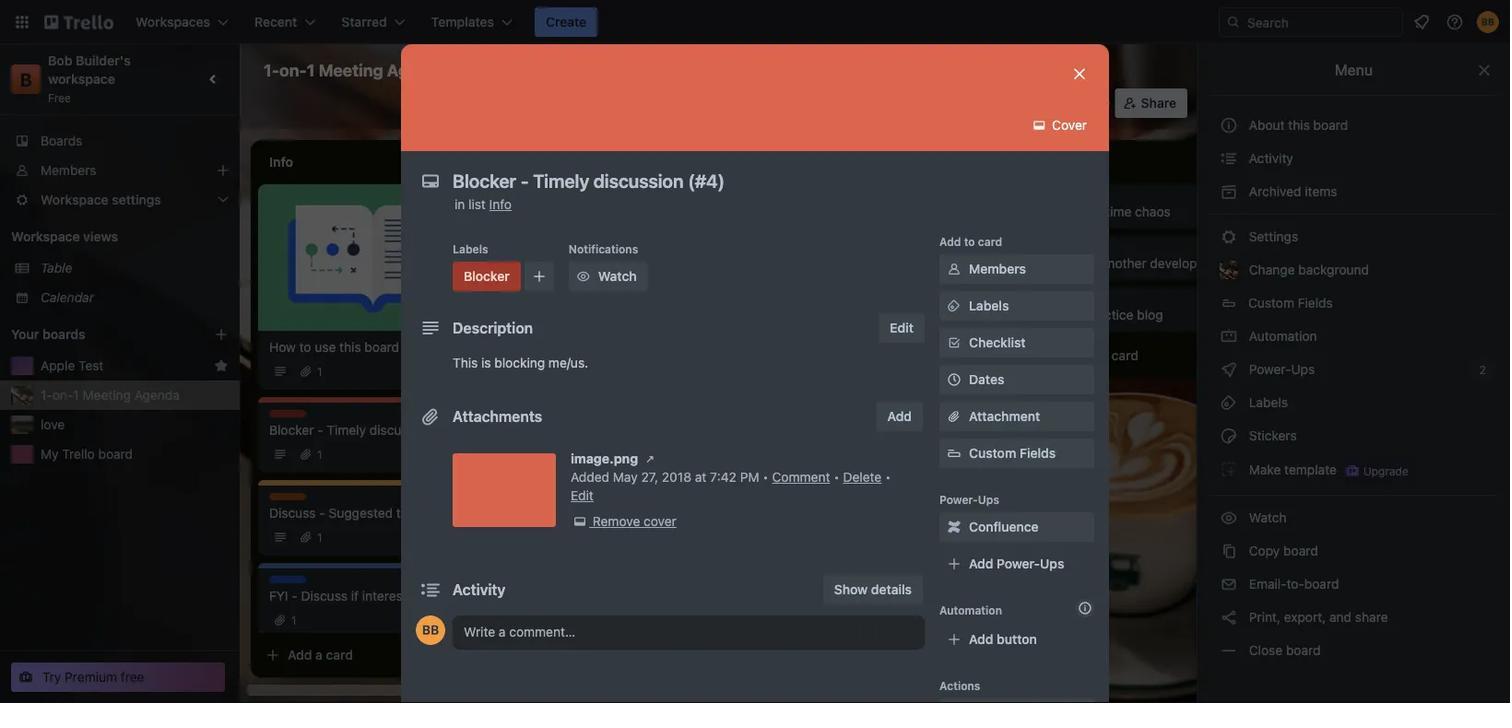 Task type: vqa. For each thing, say whether or not it's contained in the screenshot.
Members link to the bottom
yes



Task type: describe. For each thing, give the bounding box(es) containing it.
sm image for labels link to the top
[[945, 297, 963, 315]]

report?
[[816, 274, 859, 289]]

1- inside 1-on-1 meeting agenda text field
[[264, 60, 279, 80]]

print, export, and share
[[1246, 610, 1388, 625]]

settings
[[1246, 229, 1298, 244]]

sm image for settings link
[[1220, 228, 1238, 246]]

your
[[11, 327, 39, 342]]

about
[[1249, 118, 1285, 133]]

goal
[[1055, 244, 1079, 257]]

a for the middle add a card button
[[1101, 348, 1108, 363]]

best practice blog link
[[1055, 306, 1269, 325]]

bob builder (bobbuilder40) image inside 'primary' element
[[1477, 11, 1499, 33]]

0 horizontal spatial add a card
[[288, 648, 353, 663]]

cover
[[1049, 118, 1087, 133]]

description
[[453, 319, 533, 337]]

watch inside button
[[598, 269, 637, 284]]

2 vertical spatial ups
[[1040, 556, 1064, 572]]

2 vertical spatial color: orange, title: "discuss" element
[[269, 493, 311, 507]]

i think we can improve velocity if we make some tooling changes. link
[[531, 343, 745, 380]]

is
[[481, 355, 491, 371]]

you
[[820, 256, 841, 271]]

1 fyi from the top
[[269, 577, 286, 590]]

boards
[[42, 327, 85, 342]]

background
[[1298, 262, 1369, 278]]

color: green, title: "goal" element for best practice blog
[[1055, 295, 1092, 302]]

add down best
[[1073, 348, 1098, 363]]

email-to-board link
[[1209, 570, 1499, 599]]

1 horizontal spatial labels link
[[1209, 388, 1499, 418]]

may
[[613, 470, 638, 485]]

boards link
[[0, 126, 240, 156]]

1 vertical spatial ups
[[978, 493, 999, 506]]

this is blocking me/us.
[[453, 355, 588, 371]]

sm image for close board link
[[1220, 642, 1238, 660]]

0 notifications image
[[1411, 11, 1433, 33]]

info link
[[489, 197, 512, 212]]

sm image for remove cover link
[[571, 513, 589, 531]]

interested
[[362, 589, 422, 604]]

blocking
[[494, 355, 545, 371]]

0 horizontal spatial this
[[339, 340, 361, 355]]

members for the top members "link"
[[41, 163, 96, 178]]

can you please give feedback on the report? link
[[793, 254, 1007, 291]]

color: orange, title: "discuss" element for drafted
[[531, 262, 573, 276]]

close
[[1249, 643, 1283, 658]]

card down the fyi - discuss if interested (#6) link
[[326, 648, 353, 663]]

switch to… image
[[13, 13, 31, 31]]

best practice blog
[[1055, 307, 1163, 323]]

discuss inside fyi fyi - discuss if interested (#6)
[[301, 589, 348, 604]]

items
[[1305, 184, 1337, 199]]

0 vertical spatial add a card
[[811, 315, 877, 330]]

2 we from the left
[[728, 344, 744, 360]]

agenda inside 1-on-1 meeting agenda text field
[[387, 60, 448, 80]]

love link
[[41, 416, 229, 434]]

time
[[1106, 204, 1132, 219]]

discuss i think we can improve velocity if we make some tooling changes.
[[531, 333, 744, 378]]

share button
[[1115, 89, 1187, 118]]

0 horizontal spatial on-
[[52, 388, 73, 403]]

upgrade button
[[1341, 460, 1412, 482]]

topic
[[396, 506, 426, 521]]

discuss for i've
[[531, 263, 573, 276]]

copy
[[1249, 543, 1280, 559]]

some
[[566, 363, 599, 378]]

edit button
[[879, 313, 925, 343]]

attachment
[[969, 409, 1040, 424]]

board right use on the left
[[365, 340, 399, 355]]

notifications
[[569, 242, 638, 255]]

27,
[[641, 470, 658, 485]]

added
[[571, 470, 609, 485]]

agenda inside 1-on-1 meeting agenda link
[[134, 388, 180, 403]]

table link
[[41, 259, 229, 278]]

1 vertical spatial labels
[[969, 298, 1009, 313]]

template
[[1284, 462, 1337, 477]]

any
[[608, 293, 630, 308]]

blocker for blocker blocker - timely discussion (#4)
[[269, 411, 309, 424]]

if inside discuss i think we can improve velocity if we make some tooling changes.
[[716, 344, 724, 360]]

1 vertical spatial add a card button
[[1044, 341, 1250, 371]]

1- inside 1-on-1 meeting agenda link
[[41, 388, 52, 403]]

make
[[531, 363, 563, 378]]

fields for menu
[[1298, 295, 1333, 311]]

0 horizontal spatial activity
[[453, 581, 506, 599]]

improve
[[616, 344, 664, 360]]

free
[[48, 91, 71, 104]]

my
[[41, 447, 59, 462]]

automation link
[[1209, 322, 1499, 351]]

sm image for stickers link
[[1220, 427, 1238, 445]]

email-to-board
[[1246, 577, 1339, 592]]

boards
[[41, 133, 82, 148]]

1 horizontal spatial bob builder (bobbuilder40) image
[[1084, 90, 1110, 116]]

details
[[871, 582, 912, 597]]

dates
[[969, 372, 1004, 387]]

board up to-
[[1283, 543, 1318, 559]]

workspace
[[11, 229, 80, 244]]

Search field
[[1241, 8, 1402, 36]]

card up the on
[[978, 235, 1002, 248]]

meeting inside text field
[[319, 60, 383, 80]]

discuss i've drafted my goals for the next few months. any feedback?
[[531, 263, 727, 308]]

members for right members "link"
[[969, 261, 1026, 277]]

(#3)
[[430, 506, 455, 521]]

delete
[[843, 470, 882, 485]]

info
[[489, 197, 512, 212]]

edit inside button
[[890, 320, 914, 336]]

me/us.
[[549, 355, 588, 371]]

0 vertical spatial color: red, title: "blocker" element
[[453, 262, 521, 291]]

workspace views
[[11, 229, 118, 244]]

about this board button
[[1209, 111, 1499, 140]]

dates button
[[939, 365, 1094, 395]]

b link
[[11, 65, 41, 94]]

close board link
[[1209, 636, 1499, 666]]

2 horizontal spatial ups
[[1291, 362, 1315, 377]]

fyi fyi - discuss if interested (#6)
[[269, 577, 451, 604]]

sm image for watch 'link'
[[1220, 509, 1238, 527]]

card down practice
[[1111, 348, 1139, 363]]

change background link
[[1209, 255, 1499, 285]]

make template
[[1246, 462, 1337, 477]]

your boards with 4 items element
[[11, 324, 186, 346]]

a for bottommost add a card button
[[315, 648, 323, 663]]

i've drafted my goals for the next few months. any feedback? link
[[531, 273, 745, 310]]

- for discuss
[[319, 506, 325, 521]]

custom for menu
[[1248, 295, 1294, 311]]

to-
[[1287, 577, 1304, 592]]

sm image inside labels link
[[1220, 394, 1238, 412]]

add down confluence
[[969, 556, 993, 572]]

add down 'color: blue, title: "fyi"' element
[[288, 648, 312, 663]]

on
[[974, 256, 989, 271]]

sm image for copy board link
[[1220, 542, 1238, 561]]

my
[[602, 274, 620, 289]]

1 horizontal spatial power-ups
[[1246, 362, 1318, 377]]

0 vertical spatial members link
[[0, 156, 240, 185]]

discuss discuss - suggested topic (#3)
[[269, 494, 455, 521]]

blocker blocker - timely discussion (#4)
[[269, 411, 462, 438]]

2 horizontal spatial add a card
[[1073, 348, 1139, 363]]

board
[[683, 62, 720, 77]]

1 vertical spatial automation
[[939, 604, 1002, 617]]

0 vertical spatial labels
[[453, 242, 488, 255]]

1 horizontal spatial a
[[839, 315, 846, 330]]

watch link
[[1209, 503, 1499, 533]]

board inside button
[[1314, 118, 1348, 133]]

(#4)
[[436, 423, 462, 438]]

create
[[546, 14, 587, 30]]

if inside fyi fyi - discuss if interested (#6)
[[351, 589, 359, 604]]

add to card
[[939, 235, 1002, 248]]

premium
[[65, 670, 117, 685]]

email-
[[1249, 577, 1287, 592]]

1 vertical spatial color: red, title: "blocker" element
[[269, 410, 309, 424]]

comment link
[[772, 470, 830, 485]]

i've
[[531, 274, 552, 289]]

table
[[41, 260, 72, 276]]

comment
[[772, 470, 830, 485]]



Task type: locate. For each thing, give the bounding box(es) containing it.
1 vertical spatial create from template… image
[[472, 648, 487, 663]]

0 horizontal spatial add a card button
[[258, 641, 465, 670]]

close board
[[1246, 643, 1321, 658]]

1 vertical spatial -
[[319, 506, 325, 521]]

- for fyi
[[292, 589, 298, 604]]

Board name text field
[[254, 55, 457, 85]]

if
[[716, 344, 724, 360], [351, 589, 359, 604]]

automation down change
[[1246, 329, 1317, 344]]

0 horizontal spatial power-
[[939, 493, 978, 506]]

0 vertical spatial agenda
[[387, 60, 448, 80]]

1 vertical spatial custom fields
[[969, 446, 1056, 461]]

0 vertical spatial bob builder (bobbuilder40) image
[[1477, 11, 1499, 33]]

2 vertical spatial add a card
[[288, 648, 353, 663]]

to for card
[[964, 235, 975, 248]]

0 horizontal spatial custom
[[969, 446, 1016, 461]]

developer
[[1150, 256, 1209, 271]]

edit link
[[571, 488, 594, 503]]

discuss - suggested topic (#3) link
[[269, 504, 476, 523]]

discuss inside discuss i've drafted my goals for the next few months. any feedback?
[[531, 263, 573, 276]]

0 vertical spatial on-
[[279, 60, 307, 80]]

to for use
[[299, 340, 311, 355]]

customize views image
[[740, 61, 758, 79]]

and
[[1330, 610, 1352, 625]]

0 horizontal spatial ups
[[978, 493, 999, 506]]

add a card button down the fyi - discuss if interested (#6) link
[[258, 641, 465, 670]]

add power-ups link
[[939, 549, 1094, 579]]

added may 27, 2018 at 7:42 pm
[[571, 470, 759, 485]]

0 horizontal spatial edit
[[571, 488, 594, 503]]

mentor
[[1055, 256, 1097, 271]]

(#6)
[[426, 589, 451, 604]]

sm image
[[1030, 116, 1049, 135], [1220, 183, 1238, 201], [1220, 228, 1238, 246], [945, 260, 963, 278], [945, 297, 963, 315], [1220, 327, 1238, 346], [945, 334, 963, 352], [1220, 427, 1238, 445], [1220, 460, 1238, 479], [1220, 509, 1238, 527], [571, 513, 589, 531], [945, 518, 963, 537], [1220, 542, 1238, 561], [1220, 575, 1238, 594], [1220, 642, 1238, 660]]

custom fields down change background
[[1248, 295, 1333, 311]]

2 horizontal spatial bob builder (bobbuilder40) image
[[1477, 11, 1499, 33]]

color: green, title: "goal" element down manage
[[1055, 243, 1092, 257]]

few
[[531, 293, 552, 308]]

0 vertical spatial custom fields
[[1248, 295, 1333, 311]]

open information menu image
[[1446, 13, 1464, 31]]

2 color: green, title: "goal" element from the top
[[1055, 295, 1092, 302]]

change background
[[1246, 262, 1369, 278]]

delete link
[[843, 470, 882, 485]]

delete edit
[[571, 470, 882, 503]]

change
[[1249, 262, 1295, 278]]

bob builder (bobbuilder40) image
[[1477, 11, 1499, 33], [1084, 90, 1110, 116], [416, 616, 445, 645]]

automation up add button
[[939, 604, 1002, 617]]

1 horizontal spatial automation
[[1246, 329, 1317, 344]]

1 horizontal spatial custom fields button
[[1209, 289, 1499, 318]]

color: green, title: "goal" element
[[1055, 243, 1092, 257], [1055, 295, 1092, 302]]

1 horizontal spatial power-
[[997, 556, 1040, 572]]

1 horizontal spatial 1-on-1 meeting agenda
[[264, 60, 448, 80]]

archived items
[[1246, 184, 1337, 199]]

None text field
[[443, 164, 1052, 197]]

0 vertical spatial power-ups
[[1246, 362, 1318, 377]]

changes.
[[647, 363, 701, 378]]

custom fields down attachment button
[[969, 446, 1056, 461]]

1 color: green, title: "goal" element from the top
[[1055, 243, 1092, 257]]

2 vertical spatial a
[[315, 648, 323, 663]]

feedback
[[915, 256, 971, 271]]

1 horizontal spatial ups
[[1040, 556, 1064, 572]]

fields down attachment button
[[1020, 446, 1056, 461]]

1 vertical spatial bob builder (bobbuilder40) image
[[1084, 90, 1110, 116]]

1 horizontal spatial we
[[728, 344, 744, 360]]

automation inside automation link
[[1246, 329, 1317, 344]]

activity down about
[[1246, 151, 1293, 166]]

power- inside add power-ups link
[[997, 556, 1040, 572]]

0 horizontal spatial labels link
[[939, 291, 1094, 321]]

0 vertical spatial to
[[964, 235, 975, 248]]

1-on-1 meeting agenda inside 1-on-1 meeting agenda text field
[[264, 60, 448, 80]]

Write a comment text field
[[453, 616, 925, 649]]

labels link up checklist link
[[939, 291, 1094, 321]]

1 vertical spatial watch
[[1246, 510, 1290, 526]]

if right velocity
[[716, 344, 724, 360]]

my trello board
[[41, 447, 133, 462]]

card left edit button
[[850, 315, 877, 330]]

sm image inside the watch button
[[574, 267, 593, 286]]

in
[[455, 197, 465, 212]]

0 vertical spatial activity
[[1246, 151, 1293, 166]]

0 horizontal spatial color: red, title: "blocker" element
[[269, 410, 309, 424]]

views
[[83, 229, 118, 244]]

1 vertical spatial add a card
[[1073, 348, 1139, 363]]

1 vertical spatial agenda
[[134, 388, 180, 403]]

add up feedback on the top of the page
[[939, 235, 961, 248]]

7:42
[[710, 470, 737, 485]]

bob builder (bobbuilder40) image right open information menu image
[[1477, 11, 1499, 33]]

color: red, title: "blocker" element up "description"
[[453, 262, 521, 291]]

1-on-1 meeting agenda inside 1-on-1 meeting agenda link
[[41, 388, 180, 403]]

0 horizontal spatial 1-
[[41, 388, 52, 403]]

power- up stickers
[[1249, 362, 1291, 377]]

1 vertical spatial labels link
[[1209, 388, 1499, 418]]

0 horizontal spatial fields
[[1020, 446, 1056, 461]]

list
[[468, 197, 486, 212]]

manage
[[1055, 204, 1102, 219]]

settings link
[[1209, 222, 1499, 252]]

the for report?
[[793, 274, 812, 289]]

feedback?
[[634, 293, 695, 308]]

labels link up stickers link
[[1209, 388, 1499, 418]]

1 vertical spatial to
[[299, 340, 311, 355]]

fields down change background
[[1298, 295, 1333, 311]]

custom fields button down attachment button
[[939, 444, 1094, 463]]

a
[[839, 315, 846, 330], [1101, 348, 1108, 363], [315, 648, 323, 663]]

starred icon image
[[214, 359, 229, 373]]

2
[[1480, 363, 1486, 376]]

power-
[[1249, 362, 1291, 377], [939, 493, 978, 506], [997, 556, 1040, 572]]

fyi
[[269, 577, 286, 590], [269, 589, 288, 604]]

power- down confluence
[[997, 556, 1040, 572]]

board up 'activity' link
[[1314, 118, 1348, 133]]

watch up "any"
[[598, 269, 637, 284]]

1 horizontal spatial edit
[[890, 320, 914, 336]]

color: red, title: "blocker" element left timely at the bottom of page
[[269, 410, 309, 424]]

1 vertical spatial members link
[[939, 254, 1094, 284]]

1 vertical spatial custom fields button
[[939, 444, 1094, 463]]

1 vertical spatial on-
[[52, 388, 73, 403]]

sm image inside checklist link
[[945, 334, 963, 352]]

discuss inside discuss i think we can improve velocity if we make some tooling changes.
[[531, 333, 573, 346]]

labels down list
[[453, 242, 488, 255]]

sm image for cover link
[[1030, 116, 1049, 135]]

add down report?
[[811, 315, 836, 330]]

pm
[[740, 470, 759, 485]]

add left button
[[969, 632, 993, 647]]

custom fields for add to card
[[969, 446, 1056, 461]]

- for blocker
[[317, 423, 323, 438]]

1 horizontal spatial members link
[[939, 254, 1094, 284]]

2 horizontal spatial power-
[[1249, 362, 1291, 377]]

2 horizontal spatial add a card button
[[1044, 341, 1250, 371]]

0 horizontal spatial bob builder (bobbuilder40) image
[[416, 616, 445, 645]]

0 horizontal spatial meeting
[[83, 388, 131, 403]]

2 vertical spatial -
[[292, 589, 298, 604]]

add a card down fyi fyi - discuss if interested (#6)
[[288, 648, 353, 663]]

use
[[315, 340, 336, 355]]

0 horizontal spatial labels
[[453, 242, 488, 255]]

2 the from the left
[[793, 274, 812, 289]]

power-ups up stickers
[[1246, 362, 1318, 377]]

watch inside 'link'
[[1246, 510, 1290, 526]]

the for next
[[679, 274, 698, 289]]

power- up confluence
[[939, 493, 978, 506]]

show
[[834, 582, 868, 597]]

0 vertical spatial labels link
[[939, 291, 1094, 321]]

sm image inside archived items link
[[1220, 183, 1238, 201]]

sm image inside print, export, and share link
[[1220, 608, 1238, 627]]

1 we from the left
[[571, 344, 588, 360]]

sm image inside watch 'link'
[[1220, 509, 1238, 527]]

timely
[[327, 423, 366, 438]]

we right velocity
[[728, 344, 744, 360]]

watch up copy
[[1246, 510, 1290, 526]]

in list info
[[455, 197, 512, 212]]

board down "export,"
[[1286, 643, 1321, 658]]

0 horizontal spatial the
[[679, 274, 698, 289]]

1 vertical spatial a
[[1101, 348, 1108, 363]]

sm image inside close board link
[[1220, 642, 1238, 660]]

2 fyi from the top
[[269, 589, 288, 604]]

board down love 'link'
[[98, 447, 133, 462]]

test
[[78, 358, 104, 373]]

can
[[591, 344, 612, 360]]

free
[[121, 670, 144, 685]]

0 vertical spatial color: green, title: "goal" element
[[1055, 243, 1092, 257]]

can
[[793, 256, 816, 271]]

members link down the boards
[[0, 156, 240, 185]]

please
[[845, 256, 884, 271]]

custom fields
[[1248, 295, 1333, 311], [969, 446, 1056, 461]]

1 vertical spatial 1-on-1 meeting agenda
[[41, 388, 180, 403]]

a down fyi fyi - discuss if interested (#6)
[[315, 648, 323, 663]]

stickers
[[1246, 428, 1297, 443]]

the right for
[[679, 274, 698, 289]]

the down can
[[793, 274, 812, 289]]

show details
[[834, 582, 912, 597]]

bob builder (bobbuilder40) image down (#6)
[[416, 616, 445, 645]]

discuss for i
[[531, 333, 573, 346]]

custom fields button up automation link
[[1209, 289, 1499, 318]]

fyi - discuss if interested (#6) link
[[269, 587, 476, 606]]

custom fields button for menu
[[1209, 289, 1499, 318]]

menu
[[1335, 61, 1373, 79]]

labels up stickers
[[1246, 395, 1288, 410]]

automation
[[1246, 329, 1317, 344], [939, 604, 1002, 617]]

- inside 'blocker blocker - timely discussion (#4)'
[[317, 423, 323, 438]]

make
[[1249, 462, 1281, 477]]

ups down automation link
[[1291, 362, 1315, 377]]

sm image
[[888, 89, 914, 114], [1220, 149, 1238, 168], [574, 267, 593, 286], [1220, 360, 1238, 379], [1220, 394, 1238, 412], [641, 450, 659, 468], [1220, 608, 1238, 627]]

edit down added
[[571, 488, 594, 503]]

1 horizontal spatial if
[[716, 344, 724, 360]]

sm image for archived items link
[[1220, 183, 1238, 201]]

1 the from the left
[[679, 274, 698, 289]]

try premium free
[[42, 670, 144, 685]]

blocker for blocker
[[464, 269, 510, 284]]

color: red, title: "blocker" element
[[453, 262, 521, 291], [269, 410, 309, 424]]

discuss for discuss
[[269, 494, 311, 507]]

1 horizontal spatial add a card button
[[782, 308, 988, 337]]

fields for add to card
[[1020, 446, 1056, 461]]

1 horizontal spatial members
[[969, 261, 1026, 277]]

2 vertical spatial labels
[[1246, 395, 1288, 410]]

add board image
[[214, 327, 229, 342]]

add a card button down can you please give feedback on the report?
[[782, 308, 988, 337]]

create from template… image for bottommost add a card button
[[472, 648, 487, 663]]

archived items link
[[1209, 177, 1499, 207]]

1 horizontal spatial meeting
[[319, 60, 383, 80]]

share
[[1141, 95, 1176, 111]]

apple test
[[41, 358, 104, 373]]

goals
[[624, 274, 656, 289]]

0 horizontal spatial 1-on-1 meeting agenda
[[41, 388, 180, 403]]

if left interested
[[351, 589, 359, 604]]

members down the boards
[[41, 163, 96, 178]]

2 horizontal spatial labels
[[1246, 395, 1288, 410]]

create from template… image
[[996, 315, 1010, 330], [472, 648, 487, 663]]

0 vertical spatial create from template… image
[[996, 315, 1010, 330]]

attachment button
[[939, 402, 1094, 431]]

custom fields button for add to card
[[939, 444, 1094, 463]]

sm image for automation link
[[1220, 327, 1238, 346]]

trello
[[62, 447, 95, 462]]

2 vertical spatial add a card button
[[258, 641, 465, 670]]

sm image inside 'activity' link
[[1220, 149, 1238, 168]]

create from template… image for add a card button to the top
[[996, 315, 1010, 330]]

1 horizontal spatial custom
[[1248, 295, 1294, 311]]

0 vertical spatial fields
[[1298, 295, 1333, 311]]

add a card down report?
[[811, 315, 877, 330]]

power-ups up confluence
[[939, 493, 999, 506]]

sm image for "email-to-board" link
[[1220, 575, 1238, 594]]

1 horizontal spatial fields
[[1298, 295, 1333, 311]]

color: blue, title: "fyi" element
[[269, 576, 306, 590]]

manage time chaos link
[[1055, 203, 1269, 221]]

my trello board link
[[41, 445, 229, 464]]

i
[[531, 344, 534, 360]]

color: orange, title: "discuss" element up few
[[531, 262, 573, 276]]

color: orange, title: "discuss" element
[[531, 262, 573, 276], [531, 332, 573, 346], [269, 493, 311, 507]]

upgrade
[[1364, 465, 1409, 478]]

confluence
[[969, 520, 1039, 535]]

the inside discuss i've drafted my goals for the next few months. any feedback?
[[679, 274, 698, 289]]

next
[[702, 274, 727, 289]]

give
[[887, 256, 912, 271]]

sm image inside settings link
[[1220, 228, 1238, 246]]

0 horizontal spatial we
[[571, 344, 588, 360]]

add a card button down the blog
[[1044, 341, 1250, 371]]

1 vertical spatial color: orange, title: "discuss" element
[[531, 332, 573, 346]]

members
[[41, 163, 96, 178], [969, 261, 1026, 277]]

on-
[[279, 60, 307, 80], [52, 388, 73, 403]]

color: green, title: "goal" element up best
[[1055, 295, 1092, 302]]

1 horizontal spatial activity
[[1246, 151, 1293, 166]]

blocker inside 'element'
[[464, 269, 510, 284]]

how
[[269, 340, 296, 355]]

meeting
[[319, 60, 383, 80], [83, 388, 131, 403]]

2 horizontal spatial a
[[1101, 348, 1108, 363]]

add a card down best practice blog
[[1073, 348, 1139, 363]]

sm image inside "email-to-board" link
[[1220, 575, 1238, 594]]

0 horizontal spatial custom fields button
[[939, 444, 1094, 463]]

to left use on the left
[[299, 340, 311, 355]]

2 vertical spatial bob builder (bobbuilder40) image
[[416, 616, 445, 645]]

0 horizontal spatial watch
[[598, 269, 637, 284]]

add a card
[[811, 315, 877, 330], [1073, 348, 1139, 363], [288, 648, 353, 663]]

edit down can you please give feedback on the report? link
[[890, 320, 914, 336]]

- inside fyi fyi - discuss if interested (#6)
[[292, 589, 298, 604]]

1 inside text field
[[307, 60, 315, 80]]

0 vertical spatial power-
[[1249, 362, 1291, 377]]

0 vertical spatial this
[[1288, 118, 1310, 133]]

primary element
[[0, 0, 1510, 44]]

blocker - timely discussion (#4) link
[[269, 421, 476, 440]]

sm image inside stickers link
[[1220, 427, 1238, 445]]

0 horizontal spatial create from template… image
[[472, 648, 487, 663]]

manage time chaos
[[1055, 204, 1171, 219]]

this right use on the left
[[339, 340, 361, 355]]

ups up add button button
[[1040, 556, 1064, 572]]

this right about
[[1288, 118, 1310, 133]]

to up the on
[[964, 235, 975, 248]]

sm image inside copy board link
[[1220, 542, 1238, 561]]

sm image inside cover link
[[1030, 116, 1049, 135]]

search image
[[1226, 15, 1241, 30]]

0 horizontal spatial if
[[351, 589, 359, 604]]

on- inside text field
[[279, 60, 307, 80]]

color: orange, title: "discuss" element left suggested
[[269, 493, 311, 507]]

tooling
[[602, 363, 643, 378]]

0 vertical spatial edit
[[890, 320, 914, 336]]

this
[[453, 355, 478, 371]]

1 vertical spatial custom
[[969, 446, 1016, 461]]

a down best practice blog
[[1101, 348, 1108, 363]]

0 vertical spatial add a card button
[[782, 308, 988, 337]]

your boards
[[11, 327, 85, 342]]

ups up confluence
[[978, 493, 999, 506]]

sm image for checklist link
[[945, 334, 963, 352]]

0 horizontal spatial to
[[299, 340, 311, 355]]

members link down add to card
[[939, 254, 1094, 284]]

custom down change
[[1248, 295, 1294, 311]]

color: green, title: "goal" element containing goal
[[1055, 243, 1092, 257]]

1 vertical spatial 1-
[[41, 388, 52, 403]]

activity right (#6)
[[453, 581, 506, 599]]

custom fields for menu
[[1248, 295, 1333, 311]]

0 vertical spatial watch
[[598, 269, 637, 284]]

1 vertical spatial fields
[[1020, 446, 1056, 461]]

edit inside delete edit
[[571, 488, 594, 503]]

remove
[[593, 514, 640, 529]]

this inside button
[[1288, 118, 1310, 133]]

sm image inside automation link
[[1220, 327, 1238, 346]]

apple
[[41, 358, 75, 373]]

0 horizontal spatial automation
[[939, 604, 1002, 617]]

add down edit button
[[887, 409, 912, 424]]

we up some
[[571, 344, 588, 360]]

0 vertical spatial 1-on-1 meeting agenda
[[264, 60, 448, 80]]

the inside can you please give feedback on the report?
[[793, 274, 812, 289]]

custom down the attachment
[[969, 446, 1016, 461]]

0 vertical spatial color: orange, title: "discuss" element
[[531, 262, 573, 276]]

color: orange, title: "discuss" element for think
[[531, 332, 573, 346]]

1 horizontal spatial to
[[964, 235, 975, 248]]

color: green, title: "goal" element for mentor another developer
[[1055, 243, 1092, 257]]

bob builder (bobbuilder40) image up cover
[[1084, 90, 1110, 116]]

button
[[997, 632, 1037, 647]]

cover link
[[1025, 111, 1098, 140]]

can you please give feedback on the report?
[[793, 256, 989, 289]]

1 vertical spatial power-ups
[[939, 493, 999, 506]]

members down add to card
[[969, 261, 1026, 277]]

0 horizontal spatial power-ups
[[939, 493, 999, 506]]

a down report?
[[839, 315, 846, 330]]

board up print, export, and share
[[1304, 577, 1339, 592]]

velocity
[[667, 344, 713, 360]]

stickers link
[[1209, 421, 1499, 451]]

try premium free button
[[11, 663, 225, 692]]

custom for add to card
[[969, 446, 1016, 461]]

color: orange, title: "discuss" element up me/us.
[[531, 332, 573, 346]]

1 vertical spatial if
[[351, 589, 359, 604]]

1 horizontal spatial this
[[1288, 118, 1310, 133]]

labels up 'checklist' at the top of page
[[969, 298, 1009, 313]]

- inside discuss discuss - suggested topic (#3)
[[319, 506, 325, 521]]

0 horizontal spatial members link
[[0, 156, 240, 185]]

1 horizontal spatial create from template… image
[[996, 315, 1010, 330]]

sm image inside labels link
[[945, 297, 963, 315]]



